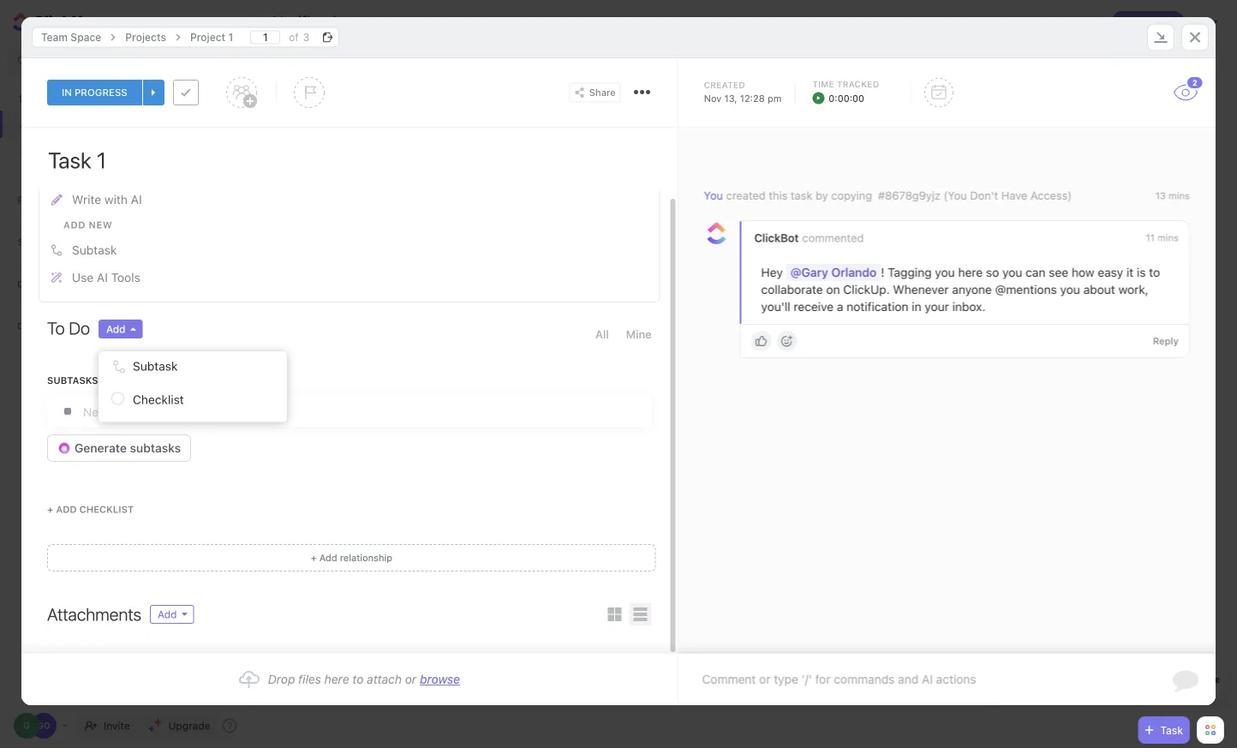 Task type: vqa. For each thing, say whether or not it's contained in the screenshot.
Nov 4
no



Task type: locate. For each thing, give the bounding box(es) containing it.
subtask button
[[45, 237, 654, 264]]

all link
[[596, 320, 609, 349]]

add for add description
[[72, 165, 94, 179]]

0 vertical spatial work,
[[434, 201, 464, 215]]

add inside button
[[72, 165, 94, 179]]

to down the '11'
[[1150, 265, 1161, 280]]

write
[[72, 192, 101, 206]]

1 horizontal spatial so
[[987, 265, 1000, 280]]

0 vertical spatial a
[[543, 201, 549, 215]]

0 vertical spatial inbox.
[[658, 201, 691, 215]]

time
[[813, 79, 835, 89]]

on right by
[[866, 184, 880, 198]]

1 horizontal spatial how
[[1072, 265, 1095, 280]]

how left the this
[[709, 184, 732, 198]]

mins for clickbot commented
[[1158, 232, 1179, 244]]

0 horizontal spatial ai
[[97, 270, 108, 284]]

add right do
[[106, 323, 126, 335]]

1 horizontal spatial is
[[1137, 265, 1146, 280]]

task
[[1161, 724, 1183, 736]]

ai
[[131, 192, 142, 206], [97, 270, 108, 284]]

0 horizontal spatial all
[[596, 328, 609, 341]]

0 horizontal spatial how
[[709, 184, 732, 198]]

receive
[[499, 201, 539, 215], [794, 300, 834, 314]]

! tagging you here so you can see how easy it is to collaborate on clickup. whenever anyone @mentions you about work, you'll receive a notification in your inbox.
[[398, 184, 1123, 215], [762, 265, 1164, 314]]

work, inside dialog
[[1119, 283, 1149, 297]]

1 horizontal spatial easy
[[1098, 265, 1124, 280]]

1 vertical spatial ai
[[97, 270, 108, 284]]

clickup. inside dialog
[[844, 283, 890, 297]]

1 vertical spatial notification
[[847, 300, 909, 314]]

1 horizontal spatial all
[[991, 15, 1003, 27]]

0 horizontal spatial about
[[398, 201, 430, 215]]

0 vertical spatial is
[[774, 184, 783, 198]]

0 horizontal spatial receive
[[499, 201, 539, 215]]

0 horizontal spatial !
[[518, 184, 522, 198]]

add inside dropdown button
[[106, 323, 126, 335]]

dialog containing to do
[[21, 17, 1216, 705]]

dashboards
[[17, 279, 88, 290]]

show more
[[43, 145, 101, 158]]

1 horizontal spatial here
[[596, 184, 620, 198]]

clickup. down commented
[[844, 283, 890, 297]]

0 vertical spatial whenever
[[933, 184, 989, 198]]

pm
[[768, 93, 782, 104]]

you'll
[[467, 201, 496, 215], [762, 300, 791, 314]]

1 horizontal spatial a
[[837, 300, 844, 314]]

back link
[[67, 233, 113, 250]]

ai inside write with ai button
[[131, 192, 142, 206]]

0 horizontal spatial on
[[827, 283, 840, 297]]

collaborate down hey
[[762, 283, 823, 297]]

can left you at right
[[663, 184, 683, 198]]

minimize task image
[[1154, 32, 1168, 43]]

about
[[398, 201, 430, 215], [1084, 283, 1116, 297]]

use
[[72, 270, 94, 284]]

0 horizontal spatial notifications
[[43, 118, 111, 131]]

0 vertical spatial notification
[[552, 201, 614, 215]]

1 horizontal spatial !
[[881, 265, 885, 280]]

subtask
[[72, 243, 117, 257], [133, 359, 178, 373]]

1 vertical spatial subtask
[[133, 359, 178, 373]]

mins right 13
[[1169, 190, 1190, 201]]

generate subtasks
[[75, 441, 181, 455]]

easy inside dialog
[[1098, 265, 1124, 280]]

by
[[816, 189, 829, 202]]

1 vertical spatial @mentions
[[1035, 184, 1097, 198]]

favorites button
[[0, 179, 256, 220]]

mine
[[626, 328, 652, 341]]

1 vertical spatial see
[[1049, 265, 1069, 280]]

1 vertical spatial on
[[827, 283, 840, 297]]

files
[[298, 672, 321, 686]]

work,
[[434, 201, 464, 215], [1119, 283, 1149, 297]]

0 vertical spatial ai
[[131, 192, 142, 206]]

mins right the '11'
[[1158, 232, 1179, 244]]

add up back link
[[63, 219, 86, 231]]

docs
[[17, 320, 46, 332]]

1 vertical spatial how
[[1072, 265, 1095, 280]]

generate
[[75, 441, 127, 455]]

1 vertical spatial work,
[[1119, 283, 1149, 297]]

notifications link
[[0, 111, 256, 138]]

1 horizontal spatial can
[[1026, 265, 1046, 280]]

commented
[[803, 232, 864, 244]]

add description
[[72, 165, 159, 179]]

browse link
[[420, 672, 460, 686]]

so down don't
[[987, 265, 1000, 280]]

project 1
[[190, 31, 233, 43]]

see down access)
[[1049, 265, 1069, 280]]

or
[[405, 672, 417, 686]]

to
[[1072, 15, 1081, 27], [786, 184, 798, 198], [1150, 265, 1161, 280], [353, 672, 364, 686]]

1 vertical spatial mins
[[1158, 232, 1179, 244]]

ai right with
[[131, 192, 142, 206]]

1 horizontal spatial on
[[866, 184, 880, 198]]

how
[[709, 184, 732, 198], [1072, 265, 1095, 280]]

notification
[[552, 201, 614, 215], [847, 300, 909, 314]]

ai right use
[[97, 270, 108, 284]]

notifications up show more
[[43, 118, 111, 131]]

is
[[774, 184, 783, 198], [1137, 265, 1146, 280]]

write with ai button
[[45, 186, 654, 213]]

team space link
[[33, 27, 110, 48]]

browse
[[420, 672, 460, 686]]

1 vertical spatial a
[[837, 300, 844, 314]]

so inside dialog
[[987, 265, 1000, 280]]

1 horizontal spatial tagging
[[888, 265, 932, 280]]

1 horizontal spatial notification
[[847, 300, 909, 314]]

!
[[518, 184, 522, 198], [881, 265, 885, 280]]

on
[[866, 184, 880, 198], [827, 283, 840, 297]]

easy
[[735, 184, 761, 198], [1098, 265, 1124, 280]]

1 vertical spatial it
[[1127, 265, 1134, 280]]

1 vertical spatial all
[[596, 328, 609, 341]]

0 horizontal spatial easy
[[735, 184, 761, 198]]

notifications
[[273, 12, 362, 30], [43, 118, 111, 131]]

0 horizontal spatial subtask
[[72, 243, 117, 257]]

1 horizontal spatial work,
[[1119, 283, 1149, 297]]

all left "mine"
[[596, 328, 609, 341]]

13,
[[725, 93, 737, 104]]

task details element
[[21, 58, 1216, 128]]

1 vertical spatial inbox.
[[953, 300, 986, 314]]

see inside dialog
[[1049, 265, 1069, 280]]

so left you at right
[[623, 184, 637, 198]]

on down commented
[[827, 283, 840, 297]]

1 vertical spatial clickup.
[[844, 283, 890, 297]]

pencil image
[[51, 194, 62, 205]]

collaborate up commented
[[801, 184, 863, 198]]

dialog
[[21, 17, 1216, 705]]

description
[[97, 165, 159, 179]]

1 vertical spatial collaborate
[[762, 283, 823, 297]]

checklist
[[133, 392, 184, 407]]

clickup. left (you
[[883, 184, 929, 198]]

0 vertical spatial easy
[[735, 184, 761, 198]]

1 vertical spatial in
[[912, 300, 922, 314]]

1 horizontal spatial ai
[[131, 192, 142, 206]]

1 vertical spatial !
[[881, 265, 885, 280]]

a inside dialog
[[837, 300, 844, 314]]

task body element
[[21, 128, 678, 654]]

generate subtasks button
[[47, 434, 191, 462]]

see
[[686, 184, 706, 198], [1049, 265, 1069, 280]]

see left created
[[686, 184, 706, 198]]

0 horizontal spatial can
[[663, 184, 683, 198]]

all left 'assigned'
[[991, 15, 1003, 27]]

2 vertical spatial @mentions
[[996, 283, 1057, 297]]

0 horizontal spatial you'll
[[467, 201, 496, 215]]

it
[[764, 184, 771, 198], [1127, 265, 1134, 280], [768, 316, 775, 330]]

1 vertical spatial can
[[1026, 265, 1046, 280]]

0 vertical spatial you'll
[[467, 201, 496, 215]]

all
[[991, 15, 1003, 27], [596, 328, 609, 341]]

task
[[791, 189, 813, 202]]

to left by
[[786, 184, 798, 198]]

mine link
[[626, 320, 652, 349]]

0 horizontal spatial is
[[774, 184, 783, 198]]

inbox.
[[658, 201, 691, 215], [953, 300, 986, 314]]

1 vertical spatial is
[[1137, 265, 1146, 280]]

1 vertical spatial whenever
[[893, 283, 949, 297]]

+ add checklist
[[47, 504, 134, 515]]

can down access)
[[1026, 265, 1046, 280]]

0 horizontal spatial inbox.
[[658, 201, 691, 215]]

subtask up checklist
[[133, 359, 178, 373]]

attach
[[367, 672, 402, 686]]

subtask down new
[[72, 243, 117, 257]]

1
[[228, 31, 233, 43]]

access)
[[1031, 189, 1072, 202]]

1 vertical spatial your
[[925, 300, 950, 314]]

1 vertical spatial receive
[[794, 300, 834, 314]]

0 horizontal spatial tagging
[[525, 184, 569, 198]]

here
[[596, 184, 620, 198], [959, 265, 983, 280], [324, 672, 349, 686]]

1 vertical spatial so
[[987, 265, 1000, 280]]

13 mins
[[1156, 190, 1190, 201]]

inbox. inside dialog
[[953, 300, 986, 314]]

0 vertical spatial @mentions
[[1120, 15, 1176, 27]]

subtasks
[[47, 375, 98, 386]]

a
[[543, 201, 549, 215], [837, 300, 844, 314]]

12:28
[[740, 93, 765, 104]]

1 horizontal spatial receive
[[794, 300, 834, 314]]

0 vertical spatial your
[[630, 201, 655, 215]]

1 vertical spatial easy
[[1098, 265, 1124, 280]]

Set task position in this List number field
[[250, 30, 280, 44]]

0 vertical spatial !
[[518, 184, 522, 198]]

in
[[618, 201, 627, 215], [912, 300, 922, 314]]

do
[[69, 318, 90, 338]]

0 vertical spatial see
[[686, 184, 706, 198]]

11
[[1146, 232, 1155, 244]]

so
[[623, 184, 637, 198], [987, 265, 1000, 280]]

anyone
[[992, 184, 1032, 198], [953, 283, 992, 297]]

1 vertical spatial tagging
[[888, 265, 932, 280]]

1 horizontal spatial subtask
[[133, 359, 178, 373]]

notifications up 3
[[273, 12, 362, 30]]

1 horizontal spatial your
[[925, 300, 950, 314]]

add down the more
[[72, 165, 94, 179]]

have
[[1002, 189, 1028, 202]]

0 vertical spatial notifications
[[273, 12, 362, 30]]

1 vertical spatial notifications
[[43, 118, 111, 131]]

1 vertical spatial you'll
[[762, 300, 791, 314]]

how down access)
[[1072, 265, 1095, 280]]

1 horizontal spatial you'll
[[762, 300, 791, 314]]

2 vertical spatial here
[[324, 672, 349, 686]]

1 horizontal spatial inbox.
[[953, 300, 986, 314]]

0 horizontal spatial in
[[618, 201, 627, 215]]

1 horizontal spatial notifications
[[273, 12, 362, 30]]

0 vertical spatial all
[[991, 15, 1003, 27]]

to left me
[[1072, 15, 1081, 27]]

don't
[[971, 189, 999, 202]]

1 horizontal spatial in
[[912, 300, 922, 314]]



Task type: describe. For each thing, give the bounding box(es) containing it.
13
[[1156, 190, 1166, 201]]

@mentions inside dialog
[[996, 283, 1057, 297]]

0 vertical spatial how
[[709, 184, 732, 198]]

all inside task body element
[[596, 328, 609, 341]]

hey
[[762, 265, 787, 280]]

space
[[71, 31, 101, 43]]

0 vertical spatial can
[[663, 184, 683, 198]]

clickbot
[[755, 232, 799, 244]]

0 horizontal spatial a
[[543, 201, 549, 215]]

this
[[769, 189, 788, 202]]

add new
[[63, 219, 113, 231]]

project 1 link
[[182, 27, 242, 48]]

add right +
[[56, 504, 77, 515]]

copying
[[832, 189, 873, 202]]

your inside dialog
[[925, 300, 950, 314]]

to do
[[47, 318, 90, 338]]

add for add
[[106, 323, 126, 335]]

0 vertical spatial tagging
[[525, 184, 569, 198]]

1 vertical spatial about
[[1084, 283, 1116, 297]]

new
[[89, 219, 113, 231]]

subtask inside button
[[72, 243, 117, 257]]

1 vertical spatial anyone
[[953, 283, 992, 297]]

+
[[47, 504, 53, 515]]

0 vertical spatial it
[[764, 184, 771, 198]]

sidebar navigation
[[0, 0, 256, 748]]

0 vertical spatial on
[[866, 184, 880, 198]]

⌘k
[[219, 55, 235, 67]]

it inside dialog
[[1127, 265, 1134, 280]]

cleared
[[434, 14, 476, 28]]

receive inside dialog
[[794, 300, 834, 314]]

attachments
[[47, 604, 141, 624]]

use ai tools button
[[45, 264, 654, 291]]

back
[[84, 235, 109, 247]]

home
[[43, 90, 73, 103]]

subtasks
[[130, 441, 181, 455]]

0 vertical spatial receive
[[499, 201, 539, 215]]

on inside dialog
[[827, 283, 840, 297]]

add for add new
[[63, 219, 86, 231]]

0 vertical spatial about
[[398, 201, 430, 215]]

1 vertical spatial ! tagging you here so you can see how easy it is to collaborate on clickup. whenever anyone @mentions you about work, you'll receive a notification in your inbox.
[[762, 265, 1164, 314]]

you created this task by copying #8678g9yjz (you don't have access)
[[704, 189, 1072, 202]]

use ai tools
[[72, 270, 140, 284]]

tagging inside dialog
[[888, 265, 932, 280]]

tracked
[[837, 79, 879, 89]]

created nov 13, 12:28 pm
[[704, 80, 782, 104]]

add description button
[[45, 159, 654, 186]]

clickbot commented
[[755, 232, 864, 244]]

0 vertical spatial in
[[618, 201, 627, 215]]

nov
[[704, 93, 722, 104]]

with
[[105, 192, 128, 206]]

to left the attach
[[353, 672, 364, 686]]

more
[[74, 145, 101, 158]]

to
[[47, 318, 65, 338]]

drop files here to attach or browse
[[268, 672, 460, 686]]

projects link
[[117, 27, 175, 48]]

team
[[41, 31, 68, 43]]

0 vertical spatial anyone
[[992, 184, 1032, 198]]

0 vertical spatial collaborate
[[801, 184, 863, 198]]

favorites
[[17, 195, 73, 206]]

checklist
[[79, 504, 134, 515]]

home link
[[0, 83, 256, 111]]

can inside dialog
[[1026, 265, 1046, 280]]

you've seen it all.
[[698, 316, 794, 330]]

reply
[[1154, 336, 1179, 347]]

3
[[303, 31, 310, 43]]

projects
[[125, 31, 166, 43]]

show
[[43, 145, 71, 158]]

0 horizontal spatial notification
[[552, 201, 614, 215]]

task locations element
[[21, 17, 1216, 58]]

notifications inside sidebar navigation
[[43, 118, 111, 131]]

tools
[[111, 270, 140, 284]]

2 vertical spatial it
[[768, 316, 775, 330]]

1 vertical spatial here
[[959, 265, 983, 280]]

new
[[386, 14, 411, 28]]

you
[[704, 189, 723, 202]]

0 horizontal spatial your
[[630, 201, 655, 215]]

0 vertical spatial so
[[623, 184, 637, 198]]

New subtask text field
[[83, 396, 651, 427]]

created
[[726, 189, 766, 202]]

0 vertical spatial ! tagging you here so you can see how easy it is to collaborate on clickup. whenever anyone @mentions you about work, you'll receive a notification in your inbox.
[[398, 184, 1123, 215]]

search
[[33, 55, 67, 67]]

upgrade
[[168, 720, 210, 732]]

#8678g9yjz
[[878, 189, 941, 202]]

Edit task name text field
[[48, 146, 652, 175]]

created
[[704, 80, 745, 90]]

collaborate inside dialog
[[762, 283, 823, 297]]

project
[[190, 31, 226, 43]]

upgrade link
[[142, 714, 217, 738]]

how inside dialog
[[1072, 265, 1095, 280]]

assigned
[[1024, 15, 1069, 27]]

(you
[[944, 189, 967, 202]]

drop
[[268, 672, 295, 686]]

you've
[[698, 316, 735, 330]]

ai inside 'use ai tools' button
[[97, 270, 108, 284]]

in inside dialog
[[912, 300, 922, 314]]

time tracked
[[813, 79, 879, 89]]

seen
[[739, 316, 765, 330]]

mins for you created this task by copying #8678g9yjz (you don't have access)
[[1169, 190, 1190, 201]]

share
[[589, 87, 616, 98]]

of 3
[[289, 31, 310, 43]]

me
[[1084, 15, 1099, 27]]

write with ai
[[72, 192, 142, 206]]

of
[[289, 31, 299, 43]]

0 vertical spatial here
[[596, 184, 620, 198]]

all.
[[779, 316, 794, 330]]

0 vertical spatial clickup.
[[883, 184, 929, 198]]

11 mins
[[1146, 232, 1179, 244]]

0 horizontal spatial see
[[686, 184, 706, 198]]

you'll inside dialog
[[762, 300, 791, 314]]

assigned to me
[[1024, 15, 1099, 27]]

invite
[[104, 720, 130, 732]]

add button
[[99, 320, 143, 338]]

notification inside dialog
[[847, 300, 909, 314]]

0 horizontal spatial work,
[[434, 201, 464, 215]]



